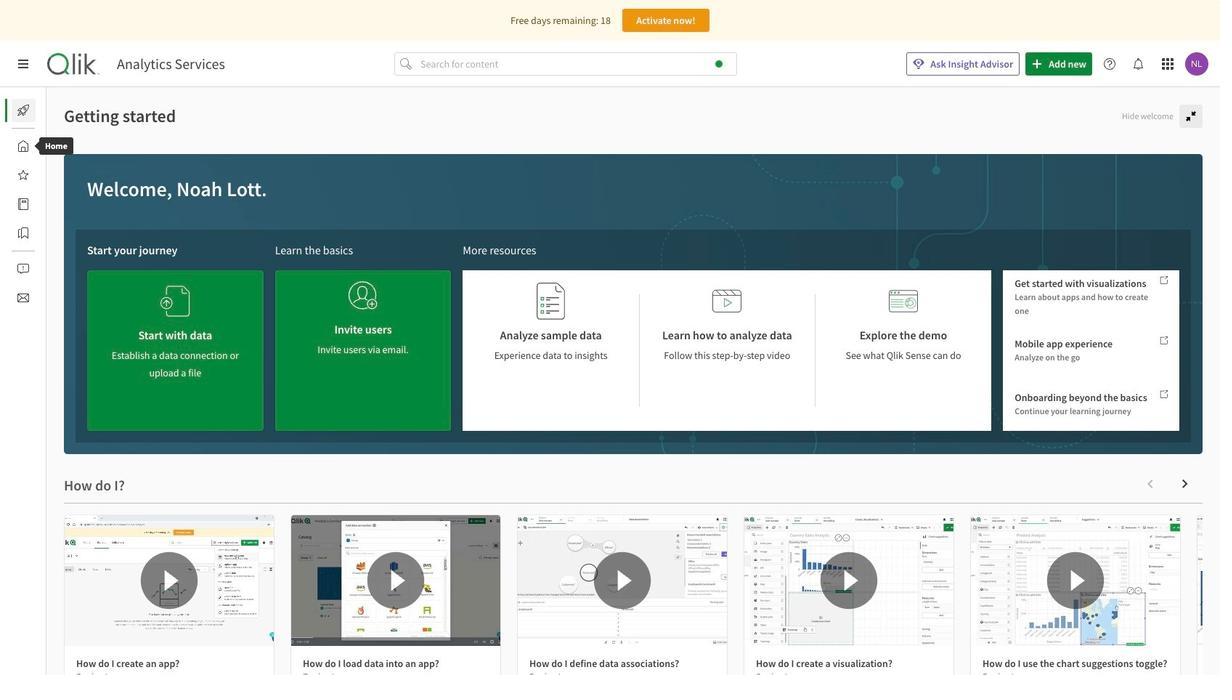 Task type: vqa. For each thing, say whether or not it's contained in the screenshot.
second Noah Lott icon
no



Task type: describe. For each thing, give the bounding box(es) containing it.
collections image
[[17, 227, 29, 239]]

hide welcome image
[[1186, 110, 1198, 122]]

navigation pane element
[[0, 93, 47, 315]]

favorites image
[[17, 169, 29, 181]]

how do i load data into an app? image
[[291, 515, 501, 646]]

how do i create an app? element
[[76, 657, 180, 670]]

learn how to analyze data image
[[713, 282, 742, 320]]

analytics services element
[[117, 55, 225, 73]]

alerts image
[[17, 263, 29, 275]]

how do i use the chart suggestions toggle? element
[[983, 657, 1168, 670]]

how do i define data associations? element
[[530, 657, 680, 670]]

how do i define data associations? image
[[518, 515, 727, 646]]

analyze sample data image
[[537, 282, 566, 320]]



Task type: locate. For each thing, give the bounding box(es) containing it.
catalog image
[[17, 198, 29, 210]]

how do i create a visualization? image
[[745, 515, 954, 646]]

Search for content text field
[[418, 52, 738, 76]]

open sidebar menu image
[[17, 58, 29, 70]]

how do i create an app? image
[[65, 515, 274, 646]]

invite users image
[[349, 276, 378, 315]]

how do i load data into an app? element
[[303, 657, 439, 670]]

subscriptions image
[[17, 292, 29, 304]]

main content
[[47, 87, 1221, 675]]

explore the demo image
[[889, 282, 918, 320]]

noah lott image
[[1186, 52, 1209, 76]]

how do i interact with visualizations? image
[[1198, 515, 1221, 646]]

home badge image
[[716, 60, 723, 68]]

how do i create a visualization? element
[[756, 657, 893, 670]]

how do i use the chart suggestions toggle? image
[[972, 515, 1181, 646]]

start with data image
[[161, 282, 190, 320]]

tooltip
[[29, 137, 83, 155]]

getting started image
[[17, 105, 29, 116]]



